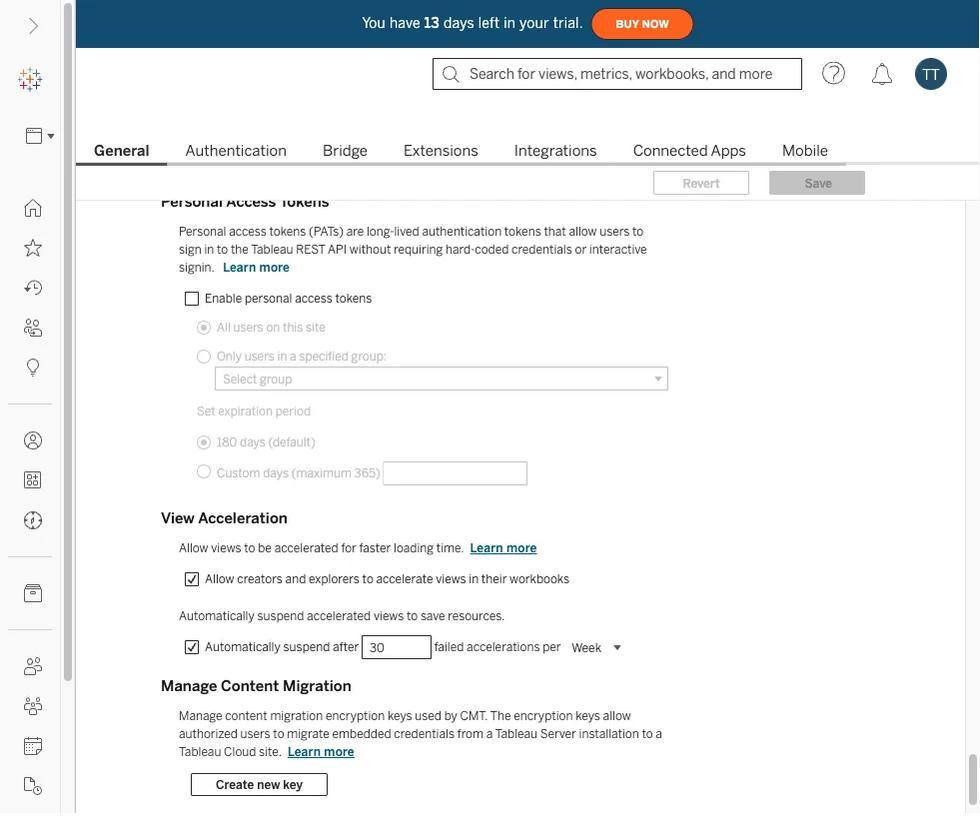 Task type: describe. For each thing, give the bounding box(es) containing it.
learn more for tokens
[[223, 261, 290, 275]]

1 horizontal spatial a
[[487, 728, 493, 742]]

2 horizontal spatial a
[[656, 728, 663, 742]]

manage content migration encryption keys used by cmt. the encryption keys allow authorized users to migrate embedded credentials from a tableau server installation to a tableau cloud site.
[[179, 710, 663, 760]]

signin.
[[179, 261, 214, 275]]

2 keys from the left
[[576, 710, 601, 724]]

automatically suspend accelerated views to save resources.
[[179, 610, 505, 624]]

allow creators and explorers to accelerate views in their workbooks
[[205, 573, 570, 587]]

time.
[[437, 542, 464, 556]]

week
[[572, 641, 602, 656]]

cloud
[[224, 746, 256, 760]]

mobile
[[783, 142, 829, 160]]

1 keys from the left
[[388, 710, 413, 724]]

integrations
[[515, 142, 598, 160]]

2 horizontal spatial views
[[436, 573, 466, 587]]

select group button
[[215, 367, 669, 391]]

be
[[258, 542, 272, 556]]

personal
[[245, 292, 292, 306]]

requiring
[[394, 243, 443, 257]]

buy
[[616, 18, 640, 30]]

Search for views, metrics, workbooks, and more text field
[[433, 58, 803, 90]]

2 vertical spatial views
[[374, 610, 404, 624]]

in left their
[[469, 573, 479, 587]]

automatically for automatically suspend after
[[205, 641, 281, 655]]

content
[[225, 710, 268, 724]]

group:
[[352, 350, 387, 364]]

sign
[[179, 243, 202, 257]]

acceleration
[[198, 510, 288, 528]]

1 horizontal spatial tokens
[[335, 292, 372, 306]]

cmt.
[[460, 710, 488, 724]]

only
[[217, 350, 242, 364]]

2 horizontal spatial learn
[[470, 542, 504, 556]]

coded
[[475, 243, 509, 257]]

the
[[231, 243, 249, 257]]

users up select group
[[245, 350, 275, 364]]

tableau inside personal access tokens (pats) are long-lived authentication tokens that allow users to sign in to the tableau rest api without requiring hard-coded credentials or interactive signin.
[[251, 243, 293, 257]]

enable personal access tokens
[[205, 292, 372, 306]]

you
[[362, 15, 386, 31]]

installation
[[579, 728, 640, 742]]

failed
[[435, 641, 464, 655]]

have
[[390, 15, 421, 31]]

1 vertical spatial tableau
[[496, 728, 538, 742]]

their
[[482, 573, 507, 587]]

bridge
[[323, 142, 368, 160]]

suspend for accelerated
[[257, 610, 304, 624]]

that
[[544, 225, 567, 239]]

new
[[257, 778, 280, 793]]

content
[[221, 678, 279, 696]]

creators
[[237, 573, 283, 587]]

in right left
[[504, 15, 516, 31]]

select
[[223, 372, 257, 387]]

the
[[490, 710, 511, 724]]

13
[[425, 15, 440, 31]]

set
[[197, 405, 216, 419]]

(pats)
[[309, 225, 344, 239]]

2 vertical spatial tableau
[[179, 746, 221, 760]]

to down faster
[[363, 573, 374, 587]]

lived
[[394, 225, 420, 239]]

allow views to be accelerated for faster loading time. learn more
[[179, 542, 537, 556]]

by
[[445, 710, 458, 724]]

allow inside manage content migration encryption keys used by cmt. the encryption keys allow authorized users to migrate embedded credentials from a tableau server installation to a tableau cloud site.
[[603, 710, 631, 724]]

custom
[[217, 467, 260, 482]]

(default)
[[268, 436, 316, 450]]

are
[[347, 225, 364, 239]]

left
[[479, 15, 500, 31]]

failed accelerations per
[[435, 641, 561, 655]]

faster
[[359, 542, 391, 556]]

key
[[283, 778, 303, 793]]

1 vertical spatial accelerated
[[307, 610, 371, 624]]

suspend for after
[[283, 641, 330, 655]]

(maximum
[[292, 467, 352, 482]]

now
[[643, 18, 669, 30]]

credentials inside personal access tokens (pats) are long-lived authentication tokens that allow users to sign in to the tableau rest api without requiring hard-coded credentials or interactive signin.
[[512, 243, 573, 257]]

general
[[94, 142, 150, 160]]

create new key button
[[191, 774, 328, 797]]

trial.
[[554, 15, 583, 31]]

extensions
[[404, 142, 479, 160]]

2 horizontal spatial more
[[507, 542, 537, 556]]

manage content migration
[[161, 678, 352, 696]]

to left the
[[217, 243, 228, 257]]

enable
[[205, 292, 242, 306]]

revert
[[683, 176, 720, 190]]

period
[[276, 405, 311, 419]]

connected
[[634, 142, 708, 160]]

revert button
[[654, 171, 750, 195]]

view acceleration
[[161, 510, 288, 528]]

0 vertical spatial days
[[444, 15, 475, 31]]

learn for tokens
[[223, 261, 256, 275]]

manage for manage content migration encryption keys used by cmt. the encryption keys allow authorized users to migrate embedded credentials from a tableau server installation to a tableau cloud site.
[[179, 710, 223, 724]]

embedded
[[332, 728, 391, 742]]

to left save
[[407, 610, 418, 624]]

only users in a specified group:
[[217, 350, 387, 364]]

navigation panel element
[[0, 60, 61, 814]]

site
[[306, 321, 326, 335]]

and
[[286, 573, 306, 587]]

1 vertical spatial access
[[295, 292, 333, 306]]

buy now
[[616, 18, 669, 30]]

set expiration period
[[197, 405, 311, 419]]

learn more link for migration
[[282, 745, 361, 761]]

learn more link for tokens
[[217, 260, 296, 276]]

personal for personal access tokens (pats) are long-lived authentication tokens that allow users to sign in to the tableau rest api without requiring hard-coded credentials or interactive signin.
[[179, 225, 226, 239]]

migration
[[283, 678, 352, 696]]

to up interactive
[[633, 225, 644, 239]]

navigation containing general
[[76, 136, 981, 166]]

failed accelerations per Week text field
[[362, 636, 432, 660]]



Task type: vqa. For each thing, say whether or not it's contained in the screenshot.
2nd option group from the top
yes



Task type: locate. For each thing, give the bounding box(es) containing it.
days right 13
[[444, 15, 475, 31]]

views down time.
[[436, 573, 466, 587]]

credentials inside manage content migration encryption keys used by cmt. the encryption keys allow authorized users to migrate embedded credentials from a tableau server installation to a tableau cloud site.
[[394, 728, 455, 742]]

learn more for migration
[[288, 746, 355, 760]]

custom days (maximum 365)
[[217, 467, 381, 482]]

2 horizontal spatial tableau
[[496, 728, 538, 742]]

encryption
[[326, 710, 385, 724], [514, 710, 573, 724]]

in right sign
[[204, 243, 214, 257]]

option group containing all users on this site
[[197, 318, 387, 367]]

automatically
[[179, 610, 255, 624], [205, 641, 281, 655]]

from
[[458, 728, 484, 742]]

180
[[217, 436, 237, 450]]

option group
[[197, 318, 387, 367], [197, 433, 528, 486]]

allow inside personal access tokens (pats) are long-lived authentication tokens that allow users to sign in to the tableau rest api without requiring hard-coded credentials or interactive signin.
[[569, 225, 597, 239]]

explorers
[[309, 573, 360, 587]]

learn down migrate
[[288, 746, 321, 760]]

learn
[[223, 261, 256, 275], [470, 542, 504, 556], [288, 746, 321, 760]]

a right the from
[[487, 728, 493, 742]]

1 vertical spatial credentials
[[394, 728, 455, 742]]

all
[[217, 321, 231, 335]]

you have 13 days left in your trial.
[[362, 15, 583, 31]]

0 vertical spatial option group
[[197, 318, 387, 367]]

without
[[350, 243, 391, 257]]

0 vertical spatial accelerated
[[275, 542, 339, 556]]

2 vertical spatial days
[[263, 467, 289, 482]]

loading
[[394, 542, 434, 556]]

180 days (default)
[[217, 436, 316, 450]]

connected apps
[[634, 142, 747, 160]]

api
[[328, 243, 347, 257]]

your
[[520, 15, 550, 31]]

allow
[[179, 542, 209, 556], [205, 573, 234, 587]]

to right the installation
[[642, 728, 654, 742]]

users up interactive
[[600, 225, 630, 239]]

personal inside personal access tokens (pats) are long-lived authentication tokens that allow users to sign in to the tableau rest api without requiring hard-coded credentials or interactive signin.
[[179, 225, 226, 239]]

interactive
[[590, 243, 647, 257]]

in inside personal access tokens (pats) are long-lived authentication tokens that allow users to sign in to the tableau rest api without requiring hard-coded credentials or interactive signin.
[[204, 243, 214, 257]]

long-
[[367, 225, 394, 239]]

site.
[[259, 746, 282, 760]]

credentials
[[512, 243, 573, 257], [394, 728, 455, 742]]

suspend left after
[[283, 641, 330, 655]]

more for tokens
[[260, 261, 290, 275]]

credentials down that
[[512, 243, 573, 257]]

views down view acceleration
[[211, 542, 242, 556]]

1 encryption from the left
[[326, 710, 385, 724]]

more down embedded
[[324, 746, 355, 760]]

learn more down the
[[223, 261, 290, 275]]

days for (default)
[[263, 467, 289, 482]]

tokens left that
[[505, 225, 542, 239]]

in
[[504, 15, 516, 31], [204, 243, 214, 257], [277, 350, 287, 364], [469, 573, 479, 587]]

0 vertical spatial more
[[260, 261, 290, 275]]

allow up the installation
[[603, 710, 631, 724]]

learn more down migrate
[[288, 746, 355, 760]]

0 horizontal spatial keys
[[388, 710, 413, 724]]

authentication
[[422, 225, 502, 239]]

0 horizontal spatial access
[[229, 225, 267, 239]]

or
[[575, 243, 587, 257]]

1 vertical spatial learn more
[[288, 746, 355, 760]]

more for migration
[[324, 746, 355, 760]]

access up the
[[229, 225, 267, 239]]

1 vertical spatial manage
[[179, 710, 223, 724]]

0 vertical spatial tableau
[[251, 243, 293, 257]]

0 horizontal spatial views
[[211, 542, 242, 556]]

accelerate
[[376, 573, 433, 587]]

learn more link down migrate
[[282, 745, 361, 761]]

1 vertical spatial allow
[[205, 573, 234, 587]]

a inside option group
[[290, 350, 297, 364]]

allow down view
[[179, 542, 209, 556]]

0 vertical spatial views
[[211, 542, 242, 556]]

personal access tokens
[[161, 193, 330, 211]]

1 vertical spatial suspend
[[283, 641, 330, 655]]

2 encryption from the left
[[514, 710, 573, 724]]

sub-spaces tab list
[[76, 140, 981, 166]]

rest
[[296, 243, 326, 257]]

automatically up content
[[205, 641, 281, 655]]

per
[[543, 641, 561, 655]]

tableau down authorized at the bottom left of page
[[179, 746, 221, 760]]

access inside personal access tokens (pats) are long-lived authentication tokens that allow users to sign in to the tableau rest api without requiring hard-coded credentials or interactive signin.
[[229, 225, 267, 239]]

navigation
[[76, 136, 981, 166]]

learn up their
[[470, 542, 504, 556]]

to left "be"
[[244, 542, 255, 556]]

this
[[283, 321, 303, 335]]

automatically down creators
[[179, 610, 255, 624]]

personal access tokens (pats) are long-lived authentication tokens that allow users to sign in to the tableau rest api without requiring hard-coded credentials or interactive signin.
[[179, 225, 647, 275]]

encryption up embedded
[[326, 710, 385, 724]]

1 horizontal spatial keys
[[576, 710, 601, 724]]

0 horizontal spatial a
[[290, 350, 297, 364]]

suspend up automatically suspend after
[[257, 610, 304, 624]]

a up group
[[290, 350, 297, 364]]

accelerated
[[275, 542, 339, 556], [307, 610, 371, 624]]

learn more link down the
[[217, 260, 296, 276]]

view
[[161, 510, 195, 528]]

1 option group from the top
[[197, 318, 387, 367]]

days right 180 on the left bottom
[[240, 436, 266, 450]]

0 horizontal spatial credentials
[[394, 728, 455, 742]]

1 vertical spatial days
[[240, 436, 266, 450]]

save
[[421, 610, 446, 624]]

create
[[216, 778, 254, 793]]

learn down the
[[223, 261, 256, 275]]

1 vertical spatial learn more link
[[464, 541, 543, 557]]

0 vertical spatial credentials
[[512, 243, 573, 257]]

tableau
[[251, 243, 293, 257], [496, 728, 538, 742], [179, 746, 221, 760]]

0 vertical spatial suspend
[[257, 610, 304, 624]]

tokens
[[280, 193, 330, 211]]

days down 180 days (default)
[[263, 467, 289, 482]]

0 horizontal spatial more
[[260, 261, 290, 275]]

access up site
[[295, 292, 333, 306]]

personal
[[161, 193, 223, 211], [179, 225, 226, 239]]

tokens up rest
[[269, 225, 306, 239]]

2 vertical spatial learn
[[288, 746, 321, 760]]

main content containing general
[[76, 100, 981, 814]]

access
[[229, 225, 267, 239], [295, 292, 333, 306]]

1 horizontal spatial allow
[[603, 710, 631, 724]]

authentication
[[186, 142, 287, 160]]

to up site.
[[273, 728, 285, 742]]

tokens down api
[[335, 292, 372, 306]]

keys left used
[[388, 710, 413, 724]]

0 vertical spatial automatically
[[179, 610, 255, 624]]

server
[[541, 728, 577, 742]]

views up failed accelerations per week text box
[[374, 610, 404, 624]]

used
[[415, 710, 442, 724]]

in inside option group
[[277, 350, 287, 364]]

a right the installation
[[656, 728, 663, 742]]

2 vertical spatial more
[[324, 746, 355, 760]]

days
[[444, 15, 475, 31], [240, 436, 266, 450], [263, 467, 289, 482]]

1 horizontal spatial learn
[[288, 746, 321, 760]]

2 option group from the top
[[197, 433, 528, 486]]

manage inside manage content migration encryption keys used by cmt. the encryption keys allow authorized users to migrate embedded credentials from a tableau server installation to a tableau cloud site.
[[179, 710, 223, 724]]

select group
[[223, 372, 292, 387]]

0 horizontal spatial tokens
[[269, 225, 306, 239]]

0 vertical spatial personal
[[161, 193, 223, 211]]

1 vertical spatial option group
[[197, 433, 528, 486]]

0 vertical spatial manage
[[161, 678, 217, 696]]

0 vertical spatial allow
[[569, 225, 597, 239]]

1 vertical spatial personal
[[179, 225, 226, 239]]

accelerations
[[467, 641, 540, 655]]

tableau down 'the'
[[496, 728, 538, 742]]

week button
[[564, 636, 628, 660]]

1 vertical spatial automatically
[[205, 641, 281, 655]]

learn more link up their
[[464, 541, 543, 557]]

manage for manage content migration
[[161, 678, 217, 696]]

1 vertical spatial allow
[[603, 710, 631, 724]]

learn more link
[[217, 260, 296, 276], [464, 541, 543, 557], [282, 745, 361, 761]]

Custom days (maximum 365) number field
[[383, 462, 528, 486]]

1 horizontal spatial encryption
[[514, 710, 573, 724]]

2 vertical spatial learn more link
[[282, 745, 361, 761]]

0 horizontal spatial allow
[[569, 225, 597, 239]]

0 vertical spatial learn more link
[[217, 260, 296, 276]]

0 horizontal spatial tableau
[[179, 746, 221, 760]]

for
[[341, 542, 357, 556]]

encryption up server
[[514, 710, 573, 724]]

authorized
[[179, 728, 238, 742]]

users inside manage content migration encryption keys used by cmt. the encryption keys allow authorized users to migrate embedded credentials from a tableau server installation to a tableau cloud site.
[[240, 728, 271, 742]]

main navigation. press the up and down arrow keys to access links. element
[[0, 188, 60, 814]]

more
[[260, 261, 290, 275], [507, 542, 537, 556], [324, 746, 355, 760]]

personal for personal access tokens
[[161, 193, 223, 211]]

buy now button
[[591, 8, 694, 40]]

on
[[266, 321, 280, 335]]

resources.
[[448, 610, 505, 624]]

days for period
[[240, 436, 266, 450]]

0 vertical spatial learn
[[223, 261, 256, 275]]

group
[[260, 372, 292, 387]]

more up workbooks
[[507, 542, 537, 556]]

migrate
[[287, 728, 330, 742]]

in up group
[[277, 350, 287, 364]]

allow left creators
[[205, 573, 234, 587]]

1 vertical spatial more
[[507, 542, 537, 556]]

option group containing 180 days (default)
[[197, 433, 528, 486]]

manage
[[161, 678, 217, 696], [179, 710, 223, 724]]

0 vertical spatial learn more
[[223, 261, 290, 275]]

0 vertical spatial access
[[229, 225, 267, 239]]

users right the all
[[233, 321, 264, 335]]

expiration
[[218, 405, 273, 419]]

1 horizontal spatial tableau
[[251, 243, 293, 257]]

credentials down used
[[394, 728, 455, 742]]

365)
[[354, 467, 381, 482]]

0 horizontal spatial encryption
[[326, 710, 385, 724]]

more up personal
[[260, 261, 290, 275]]

2 horizontal spatial tokens
[[505, 225, 542, 239]]

1 horizontal spatial access
[[295, 292, 333, 306]]

users down content
[[240, 728, 271, 742]]

1 horizontal spatial more
[[324, 746, 355, 760]]

1 vertical spatial views
[[436, 573, 466, 587]]

create new key
[[216, 778, 303, 793]]

1 vertical spatial learn
[[470, 542, 504, 556]]

1 horizontal spatial credentials
[[512, 243, 573, 257]]

migration
[[270, 710, 323, 724]]

users
[[600, 225, 630, 239], [233, 321, 264, 335], [245, 350, 275, 364], [240, 728, 271, 742]]

learn for migration
[[288, 746, 321, 760]]

users inside personal access tokens (pats) are long-lived authentication tokens that allow users to sign in to the tableau rest api without requiring hard-coded credentials or interactive signin.
[[600, 225, 630, 239]]

main content
[[76, 100, 981, 814]]

tokens
[[269, 225, 306, 239], [505, 225, 542, 239], [335, 292, 372, 306]]

1 horizontal spatial views
[[374, 610, 404, 624]]

access
[[226, 193, 276, 211]]

automatically for automatically suspend accelerated views to save resources.
[[179, 610, 255, 624]]

allow for allow views to be accelerated for faster loading time. learn more
[[179, 542, 209, 556]]

accelerated up after
[[307, 610, 371, 624]]

tableau right the
[[251, 243, 293, 257]]

accelerated up and
[[275, 542, 339, 556]]

0 vertical spatial allow
[[179, 542, 209, 556]]

allow up the 'or' at top right
[[569, 225, 597, 239]]

learn more
[[223, 261, 290, 275], [288, 746, 355, 760]]

keys up the installation
[[576, 710, 601, 724]]

0 horizontal spatial learn
[[223, 261, 256, 275]]

specified
[[299, 350, 349, 364]]

workbooks
[[510, 573, 570, 587]]

allow for allow creators and explorers to accelerate views in their workbooks
[[205, 573, 234, 587]]

suspend
[[257, 610, 304, 624], [283, 641, 330, 655]]



